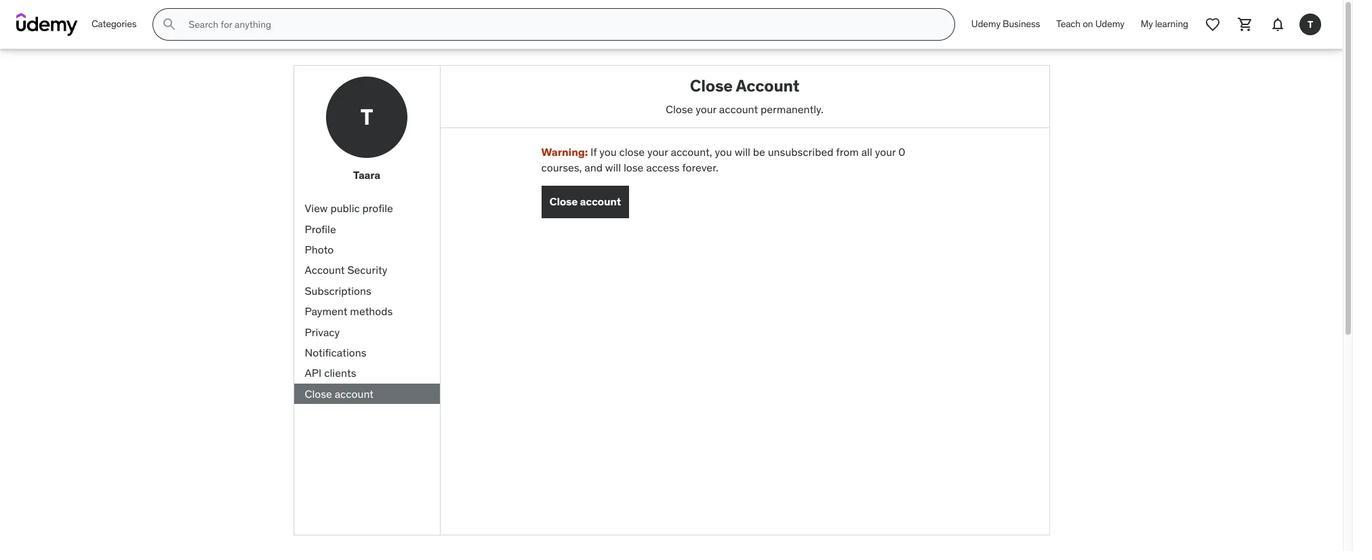 Task type: describe. For each thing, give the bounding box(es) containing it.
Search for anything text field
[[186, 13, 938, 36]]

shopping cart with 0 items image
[[1237, 16, 1253, 33]]

0
[[898, 145, 905, 159]]

1 horizontal spatial will
[[735, 145, 750, 159]]

photo
[[305, 243, 334, 256]]

2 you from the left
[[715, 145, 732, 159]]

subscriptions link
[[294, 280, 440, 301]]

learning
[[1155, 18, 1188, 30]]

udemy business link
[[963, 8, 1048, 41]]

security
[[347, 263, 387, 277]]

my learning link
[[1133, 8, 1196, 41]]

privacy link
[[294, 322, 440, 342]]

and
[[585, 160, 603, 174]]

close
[[619, 145, 645, 159]]

api
[[305, 366, 322, 380]]

photo link
[[294, 239, 440, 260]]

courses,
[[541, 160, 582, 174]]

privacy
[[305, 325, 340, 339]]

view public profile link
[[294, 198, 440, 219]]

wishlist image
[[1205, 16, 1221, 33]]

clients
[[324, 366, 356, 380]]

submit search image
[[162, 16, 178, 33]]

categories button
[[83, 8, 145, 41]]

0 horizontal spatial will
[[605, 160, 621, 174]]

warning:
[[541, 145, 588, 159]]

notifications image
[[1270, 16, 1286, 33]]

profile
[[362, 201, 393, 215]]

1 you from the left
[[599, 145, 617, 159]]

methods
[[350, 304, 393, 318]]

if you close your account, you will be unsubscribed from all your 0 courses, and will lose access forever.
[[541, 145, 905, 174]]

2 udemy from the left
[[1095, 18, 1124, 30]]

profile
[[305, 222, 336, 236]]

taara
[[353, 168, 380, 182]]

profile link
[[294, 219, 440, 239]]

payment
[[305, 304, 347, 318]]

account security
[[305, 263, 387, 277]]



Task type: locate. For each thing, give the bounding box(es) containing it.
udemy right on
[[1095, 18, 1124, 30]]

account inside close account close your account permanently.
[[719, 102, 758, 116]]

0 horizontal spatial t
[[360, 103, 373, 131]]

1 horizontal spatial you
[[715, 145, 732, 159]]

be
[[753, 145, 765, 159]]

1 horizontal spatial account
[[580, 195, 621, 208]]

1 vertical spatial account
[[305, 263, 345, 277]]

1 vertical spatial account
[[580, 195, 621, 208]]

1 vertical spatial will
[[605, 160, 621, 174]]

your inside close account close your account permanently.
[[696, 102, 716, 116]]

t up taara
[[360, 103, 373, 131]]

permanently.
[[761, 102, 824, 116]]

close account down clients
[[305, 387, 374, 400]]

0 vertical spatial t
[[1308, 18, 1313, 30]]

close account close your account permanently.
[[666, 75, 824, 116]]

if
[[590, 145, 597, 159]]

udemy image
[[16, 13, 78, 36]]

0 horizontal spatial udemy
[[971, 18, 1001, 30]]

1 horizontal spatial udemy
[[1095, 18, 1124, 30]]

t inside the t link
[[1308, 18, 1313, 30]]

my
[[1141, 18, 1153, 30]]

api clients
[[305, 366, 356, 380]]

1 vertical spatial close account
[[305, 387, 374, 400]]

notifications link
[[294, 342, 440, 363]]

public
[[330, 201, 360, 215]]

will
[[735, 145, 750, 159], [605, 160, 621, 174]]

account inside close account button
[[580, 195, 621, 208]]

0 vertical spatial close account
[[549, 195, 621, 208]]

close inside button
[[549, 195, 578, 208]]

0 horizontal spatial account
[[305, 263, 345, 277]]

2 horizontal spatial account
[[719, 102, 758, 116]]

0 horizontal spatial close account
[[305, 387, 374, 400]]

account inside account security link
[[305, 263, 345, 277]]

teach
[[1056, 18, 1081, 30]]

will right the and
[[605, 160, 621, 174]]

1 udemy from the left
[[971, 18, 1001, 30]]

t link
[[1294, 8, 1327, 41]]

account
[[736, 75, 799, 96], [305, 263, 345, 277]]

1 horizontal spatial close account
[[549, 195, 621, 208]]

t
[[1308, 18, 1313, 30], [360, 103, 373, 131]]

subscriptions
[[305, 284, 371, 297]]

account up permanently.
[[736, 75, 799, 96]]

view
[[305, 201, 328, 215]]

on
[[1083, 18, 1093, 30]]

notifications
[[305, 346, 366, 359]]

teach on udemy link
[[1048, 8, 1133, 41]]

will left be
[[735, 145, 750, 159]]

close account down the and
[[549, 195, 621, 208]]

account up be
[[719, 102, 758, 116]]

lose
[[624, 160, 644, 174]]

forever.
[[682, 160, 718, 174]]

payment methods
[[305, 304, 393, 318]]

your for account
[[696, 102, 716, 116]]

your up access
[[647, 145, 668, 159]]

0 vertical spatial account
[[719, 102, 758, 116]]

1 horizontal spatial your
[[696, 102, 716, 116]]

close account
[[549, 195, 621, 208], [305, 387, 374, 400]]

business
[[1003, 18, 1040, 30]]

2 vertical spatial account
[[335, 387, 374, 400]]

udemy left business
[[971, 18, 1001, 30]]

udemy inside 'link'
[[971, 18, 1001, 30]]

your left 0
[[875, 145, 896, 159]]

you up forever.
[[715, 145, 732, 159]]

teach on udemy
[[1056, 18, 1124, 30]]

from
[[836, 145, 859, 159]]

udemy
[[971, 18, 1001, 30], [1095, 18, 1124, 30]]

0 horizontal spatial account
[[335, 387, 374, 400]]

udemy business
[[971, 18, 1040, 30]]

0 vertical spatial account
[[736, 75, 799, 96]]

0 horizontal spatial your
[[647, 145, 668, 159]]

your
[[696, 102, 716, 116], [647, 145, 668, 159], [875, 145, 896, 159]]

account security link
[[294, 260, 440, 280]]

api clients link
[[294, 363, 440, 383]]

you
[[599, 145, 617, 159], [715, 145, 732, 159]]

close account link
[[294, 383, 440, 404]]

account inside close account link
[[335, 387, 374, 400]]

your up account,
[[696, 102, 716, 116]]

payment methods link
[[294, 301, 440, 322]]

close
[[690, 75, 733, 96], [666, 102, 693, 116], [549, 195, 578, 208], [305, 387, 332, 400]]

your for you
[[647, 145, 668, 159]]

close account button
[[541, 186, 629, 218]]

2 horizontal spatial your
[[875, 145, 896, 159]]

my learning
[[1141, 18, 1188, 30]]

categories
[[92, 18, 136, 30]]

account down the and
[[580, 195, 621, 208]]

all
[[861, 145, 872, 159]]

account,
[[671, 145, 712, 159]]

1 horizontal spatial t
[[1308, 18, 1313, 30]]

t right notifications icon
[[1308, 18, 1313, 30]]

view public profile
[[305, 201, 393, 215]]

account
[[719, 102, 758, 116], [580, 195, 621, 208], [335, 387, 374, 400]]

you right if
[[599, 145, 617, 159]]

account inside close account close your account permanently.
[[736, 75, 799, 96]]

0 horizontal spatial you
[[599, 145, 617, 159]]

unsubscribed
[[768, 145, 833, 159]]

1 vertical spatial t
[[360, 103, 373, 131]]

0 vertical spatial will
[[735, 145, 750, 159]]

account down api clients "link"
[[335, 387, 374, 400]]

1 horizontal spatial account
[[736, 75, 799, 96]]

account down photo
[[305, 263, 345, 277]]

access
[[646, 160, 680, 174]]

close account inside button
[[549, 195, 621, 208]]



Task type: vqa. For each thing, say whether or not it's contained in the screenshot.
2023 within the React - The Complete Guide 2023 (incl. React Router & Redux)
no



